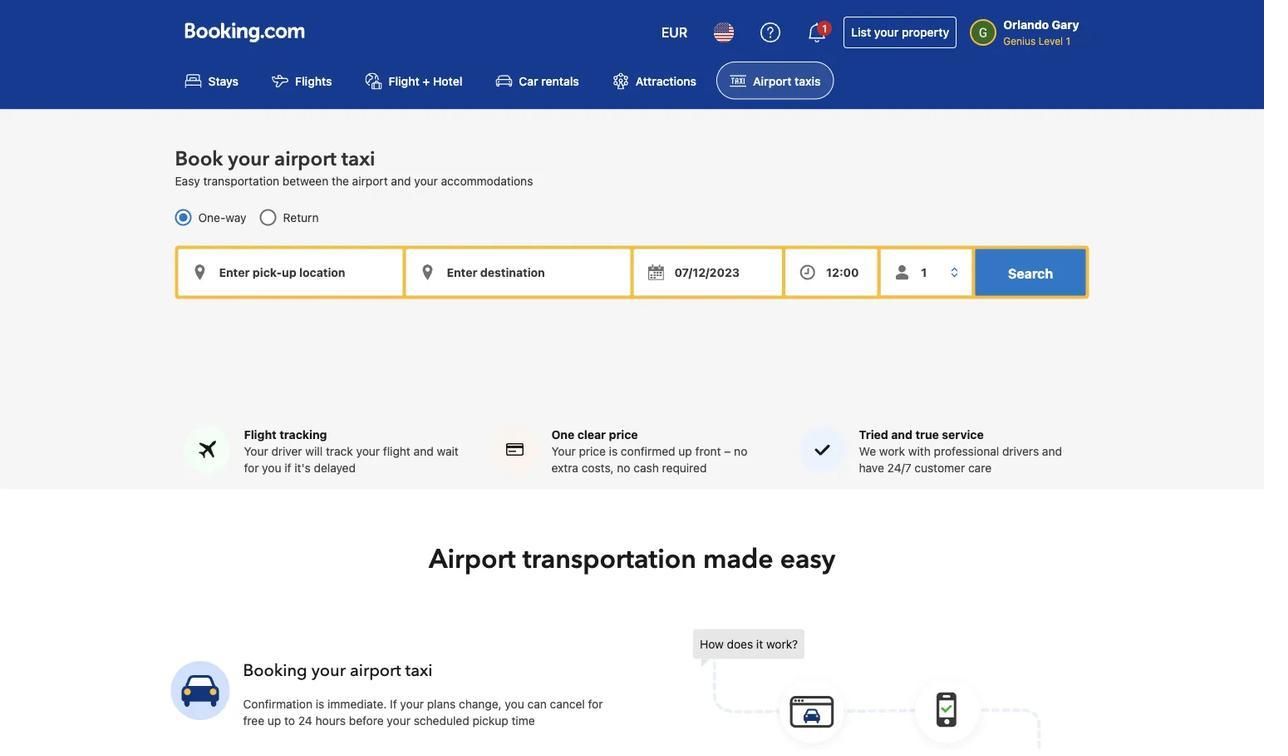 Task type: describe. For each thing, give the bounding box(es) containing it.
Enter destination text field
[[406, 249, 631, 295]]

how
[[700, 637, 724, 651]]

1 horizontal spatial booking airport taxi image
[[694, 629, 1043, 750]]

your inside flight tracking your driver will track your flight and wait for you if it's delayed
[[356, 444, 380, 458]]

one clear price your price is confirmed up front – no extra costs, no cash required
[[552, 427, 748, 474]]

search button
[[976, 249, 1087, 295]]

drivers
[[1003, 444, 1040, 458]]

driver
[[272, 444, 302, 458]]

airport for airport transportation made easy
[[429, 541, 516, 577]]

property
[[902, 25, 950, 39]]

change,
[[459, 697, 502, 711]]

delayed
[[314, 461, 356, 474]]

for for confirmation is immediate. if your plans change, you can cancel for free up to 24 hours before your scheduled pickup time
[[588, 697, 603, 711]]

1 vertical spatial no
[[617, 461, 631, 474]]

24
[[298, 713, 313, 727]]

tracking
[[280, 427, 327, 441]]

track
[[326, 444, 353, 458]]

time
[[512, 713, 535, 727]]

hotel
[[433, 74, 463, 88]]

1 inside orlando gary genius level 1
[[1067, 35, 1071, 47]]

scheduled
[[414, 713, 470, 727]]

if
[[285, 461, 292, 474]]

service
[[943, 427, 984, 441]]

true
[[916, 427, 940, 441]]

can
[[528, 697, 547, 711]]

flight for flight + hotel
[[389, 74, 420, 88]]

rentals
[[542, 74, 579, 88]]

gary
[[1053, 18, 1080, 32]]

does
[[727, 637, 754, 651]]

customer
[[915, 461, 966, 474]]

07/12/2023
[[675, 265, 740, 279]]

12:00 button
[[786, 249, 878, 295]]

you inside confirmation is immediate. if your plans change, you can cancel for free up to 24 hours before your scheduled pickup time
[[505, 697, 525, 711]]

orlando gary genius level 1
[[1004, 18, 1080, 47]]

flight tracking your driver will track your flight and wait for you if it's delayed
[[244, 427, 459, 474]]

confirmation is immediate. if your plans change, you can cancel for free up to 24 hours before your scheduled pickup time
[[243, 697, 603, 727]]

pickup
[[473, 713, 509, 727]]

1 horizontal spatial transportation
[[523, 541, 697, 577]]

wait
[[437, 444, 459, 458]]

easy
[[175, 174, 200, 187]]

booking your airport taxi
[[243, 659, 433, 682]]

professional
[[934, 444, 1000, 458]]

car
[[519, 74, 539, 88]]

flight + hotel link
[[352, 62, 476, 99]]

your right book
[[228, 145, 269, 173]]

transportation inside book your airport taxi easy transportation between the airport and your accommodations
[[203, 174, 280, 187]]

1 horizontal spatial price
[[609, 427, 638, 441]]

car rentals link
[[483, 62, 593, 99]]

return
[[283, 210, 319, 224]]

stays
[[208, 74, 239, 88]]

way
[[226, 210, 247, 224]]

booking.com online hotel reservations image
[[185, 22, 305, 42]]

one-way
[[198, 210, 247, 224]]

care
[[969, 461, 992, 474]]

for for flight tracking your driver will track your flight and wait for you if it's delayed
[[244, 461, 259, 474]]

work?
[[767, 637, 799, 651]]

eur button
[[652, 12, 698, 52]]

airport for booking
[[350, 659, 401, 682]]

book
[[175, 145, 223, 173]]

airport taxis link
[[717, 62, 834, 99]]

booking
[[243, 659, 307, 682]]

stays link
[[172, 62, 252, 99]]

0 horizontal spatial price
[[579, 444, 606, 458]]

24/7
[[888, 461, 912, 474]]

work
[[880, 444, 906, 458]]

and right the drivers
[[1043, 444, 1063, 458]]

hours
[[316, 713, 346, 727]]

easy
[[781, 541, 836, 577]]

1 vertical spatial airport
[[352, 174, 388, 187]]

list
[[852, 25, 872, 39]]

flight
[[383, 444, 411, 458]]

plans
[[427, 697, 456, 711]]



Task type: vqa. For each thing, say whether or not it's contained in the screenshot.


Task type: locate. For each thing, give the bounding box(es) containing it.
your down if
[[387, 713, 411, 727]]

one-
[[198, 210, 226, 224]]

it's
[[295, 461, 311, 474]]

accommodations
[[441, 174, 533, 187]]

front
[[696, 444, 722, 458]]

your left driver
[[244, 444, 268, 458]]

taxi
[[342, 145, 375, 173], [406, 659, 433, 682]]

1 vertical spatial airport
[[429, 541, 516, 577]]

0 horizontal spatial is
[[316, 697, 325, 711]]

for right cancel
[[588, 697, 603, 711]]

0 horizontal spatial taxi
[[342, 145, 375, 173]]

you left if
[[262, 461, 282, 474]]

1 vertical spatial 1
[[1067, 35, 1071, 47]]

your inside list your property link
[[875, 25, 899, 39]]

flight inside flight tracking your driver will track your flight and wait for you if it's delayed
[[244, 427, 277, 441]]

made
[[704, 541, 774, 577]]

1 horizontal spatial up
[[679, 444, 693, 458]]

you inside flight tracking your driver will track your flight and wait for you if it's delayed
[[262, 461, 282, 474]]

1 horizontal spatial flight
[[389, 74, 420, 88]]

your up immediate.
[[312, 659, 346, 682]]

1 horizontal spatial for
[[588, 697, 603, 711]]

we
[[860, 444, 877, 458]]

up inside confirmation is immediate. if your plans change, you can cancel for free up to 24 hours before your scheduled pickup time
[[268, 713, 281, 727]]

required
[[663, 461, 707, 474]]

is
[[609, 444, 618, 458], [316, 697, 325, 711]]

+
[[423, 74, 430, 88]]

0 horizontal spatial airport
[[429, 541, 516, 577]]

1 horizontal spatial airport
[[754, 74, 792, 88]]

1 inside button
[[823, 22, 828, 34]]

confirmation
[[243, 697, 313, 711]]

taxis
[[795, 74, 821, 88]]

the
[[332, 174, 349, 187]]

1 horizontal spatial 1
[[1067, 35, 1071, 47]]

0 vertical spatial price
[[609, 427, 638, 441]]

0 vertical spatial transportation
[[203, 174, 280, 187]]

before
[[349, 713, 384, 727]]

no right –
[[735, 444, 748, 458]]

for inside confirmation is immediate. if your plans change, you can cancel for free up to 24 hours before your scheduled pickup time
[[588, 697, 603, 711]]

your inside one clear price your price is confirmed up front – no extra costs, no cash required
[[552, 444, 576, 458]]

your
[[875, 25, 899, 39], [228, 145, 269, 173], [414, 174, 438, 187], [356, 444, 380, 458], [312, 659, 346, 682], [400, 697, 424, 711], [387, 713, 411, 727]]

up left to
[[268, 713, 281, 727]]

airport taxis
[[754, 74, 821, 88]]

0 horizontal spatial you
[[262, 461, 282, 474]]

0 horizontal spatial your
[[244, 444, 268, 458]]

flight inside flight + hotel link
[[389, 74, 420, 88]]

1 your from the left
[[244, 444, 268, 458]]

cash
[[634, 461, 659, 474]]

1 horizontal spatial your
[[552, 444, 576, 458]]

Enter pick-up location text field
[[178, 249, 403, 295]]

level
[[1039, 35, 1064, 47]]

airport up if
[[350, 659, 401, 682]]

0 horizontal spatial flight
[[244, 427, 277, 441]]

and
[[391, 174, 411, 187], [892, 427, 913, 441], [414, 444, 434, 458], [1043, 444, 1063, 458]]

one
[[552, 427, 575, 441]]

1 horizontal spatial taxi
[[406, 659, 433, 682]]

list your property link
[[844, 17, 957, 48]]

taxi for book
[[342, 145, 375, 173]]

0 vertical spatial you
[[262, 461, 282, 474]]

it
[[757, 637, 764, 651]]

your left accommodations
[[414, 174, 438, 187]]

tried
[[860, 427, 889, 441]]

1 vertical spatial price
[[579, 444, 606, 458]]

0 horizontal spatial transportation
[[203, 174, 280, 187]]

tried and true service we work with professional drivers and have 24/7 customer care
[[860, 427, 1063, 474]]

price up confirmed
[[609, 427, 638, 441]]

free
[[243, 713, 265, 727]]

flight for flight tracking your driver will track your flight and wait for you if it's delayed
[[244, 427, 277, 441]]

and inside flight tracking your driver will track your flight and wait for you if it's delayed
[[414, 444, 434, 458]]

up up required
[[679, 444, 693, 458]]

immediate.
[[328, 697, 387, 711]]

1 horizontal spatial you
[[505, 697, 525, 711]]

0 horizontal spatial up
[[268, 713, 281, 727]]

you up time
[[505, 697, 525, 711]]

list your property
[[852, 25, 950, 39]]

airport for airport taxis
[[754, 74, 792, 88]]

1
[[823, 22, 828, 34], [1067, 35, 1071, 47]]

for inside flight tracking your driver will track your flight and wait for you if it's delayed
[[244, 461, 259, 474]]

1 vertical spatial you
[[505, 697, 525, 711]]

cancel
[[550, 697, 585, 711]]

1 vertical spatial for
[[588, 697, 603, 711]]

your
[[244, 444, 268, 458], [552, 444, 576, 458]]

airport transportation made easy
[[429, 541, 836, 577]]

flight up driver
[[244, 427, 277, 441]]

0 vertical spatial airport
[[754, 74, 792, 88]]

1 vertical spatial up
[[268, 713, 281, 727]]

taxi inside book your airport taxi easy transportation between the airport and your accommodations
[[342, 145, 375, 173]]

2 vertical spatial airport
[[350, 659, 401, 682]]

is inside confirmation is immediate. if your plans change, you can cancel for free up to 24 hours before your scheduled pickup time
[[316, 697, 325, 711]]

0 horizontal spatial booking airport taxi image
[[171, 661, 230, 720]]

attractions
[[636, 74, 697, 88]]

0 vertical spatial 1
[[823, 22, 828, 34]]

0 vertical spatial no
[[735, 444, 748, 458]]

0 vertical spatial flight
[[389, 74, 420, 88]]

attractions link
[[599, 62, 710, 99]]

if
[[390, 697, 397, 711]]

airport
[[274, 145, 337, 173], [352, 174, 388, 187], [350, 659, 401, 682]]

0 horizontal spatial no
[[617, 461, 631, 474]]

have
[[860, 461, 885, 474]]

no
[[735, 444, 748, 458], [617, 461, 631, 474]]

1 vertical spatial flight
[[244, 427, 277, 441]]

to
[[284, 713, 295, 727]]

your down one
[[552, 444, 576, 458]]

is up the hours
[[316, 697, 325, 711]]

extra
[[552, 461, 579, 474]]

book your airport taxi easy transportation between the airport and your accommodations
[[175, 145, 533, 187]]

flight + hotel
[[389, 74, 463, 88]]

eur
[[662, 25, 688, 40]]

airport right the
[[352, 174, 388, 187]]

is inside one clear price your price is confirmed up front – no extra costs, no cash required
[[609, 444, 618, 458]]

for left if
[[244, 461, 259, 474]]

2 your from the left
[[552, 444, 576, 458]]

up
[[679, 444, 693, 458], [268, 713, 281, 727]]

1 vertical spatial transportation
[[523, 541, 697, 577]]

airport up between
[[274, 145, 337, 173]]

1 down gary
[[1067, 35, 1071, 47]]

and right the
[[391, 174, 411, 187]]

1 button
[[798, 12, 838, 52]]

price
[[609, 427, 638, 441], [579, 444, 606, 458]]

1 vertical spatial taxi
[[406, 659, 433, 682]]

will
[[306, 444, 323, 458]]

search
[[1009, 265, 1054, 281]]

flight left +
[[389, 74, 420, 88]]

1 vertical spatial is
[[316, 697, 325, 711]]

airport for book
[[274, 145, 337, 173]]

genius
[[1004, 35, 1036, 47]]

1 horizontal spatial no
[[735, 444, 748, 458]]

booking airport taxi image
[[694, 629, 1043, 750], [171, 661, 230, 720]]

car rentals
[[519, 74, 579, 88]]

how does it work?
[[700, 637, 799, 651]]

with
[[909, 444, 931, 458]]

12:00
[[827, 265, 860, 279]]

0 vertical spatial for
[[244, 461, 259, 474]]

flights link
[[259, 62, 346, 99]]

1 horizontal spatial is
[[609, 444, 618, 458]]

and up work
[[892, 427, 913, 441]]

price down clear
[[579, 444, 606, 458]]

costs,
[[582, 461, 614, 474]]

your right if
[[400, 697, 424, 711]]

clear
[[578, 427, 606, 441]]

taxi up the
[[342, 145, 375, 173]]

your right track
[[356, 444, 380, 458]]

up inside one clear price your price is confirmed up front – no extra costs, no cash required
[[679, 444, 693, 458]]

between
[[283, 174, 329, 187]]

is up costs, at the bottom left of page
[[609, 444, 618, 458]]

and inside book your airport taxi easy transportation between the airport and your accommodations
[[391, 174, 411, 187]]

orlando
[[1004, 18, 1050, 32]]

07/12/2023 button
[[634, 249, 783, 295]]

taxi up "plans"
[[406, 659, 433, 682]]

0 vertical spatial airport
[[274, 145, 337, 173]]

no left cash in the bottom of the page
[[617, 461, 631, 474]]

–
[[725, 444, 731, 458]]

and left wait
[[414, 444, 434, 458]]

flights
[[295, 74, 332, 88]]

0 horizontal spatial 1
[[823, 22, 828, 34]]

1 left list
[[823, 22, 828, 34]]

taxi for booking
[[406, 659, 433, 682]]

your right list
[[875, 25, 899, 39]]

0 vertical spatial taxi
[[342, 145, 375, 173]]

0 vertical spatial up
[[679, 444, 693, 458]]

confirmed
[[621, 444, 676, 458]]

your inside flight tracking your driver will track your flight and wait for you if it's delayed
[[244, 444, 268, 458]]

0 horizontal spatial for
[[244, 461, 259, 474]]

0 vertical spatial is
[[609, 444, 618, 458]]



